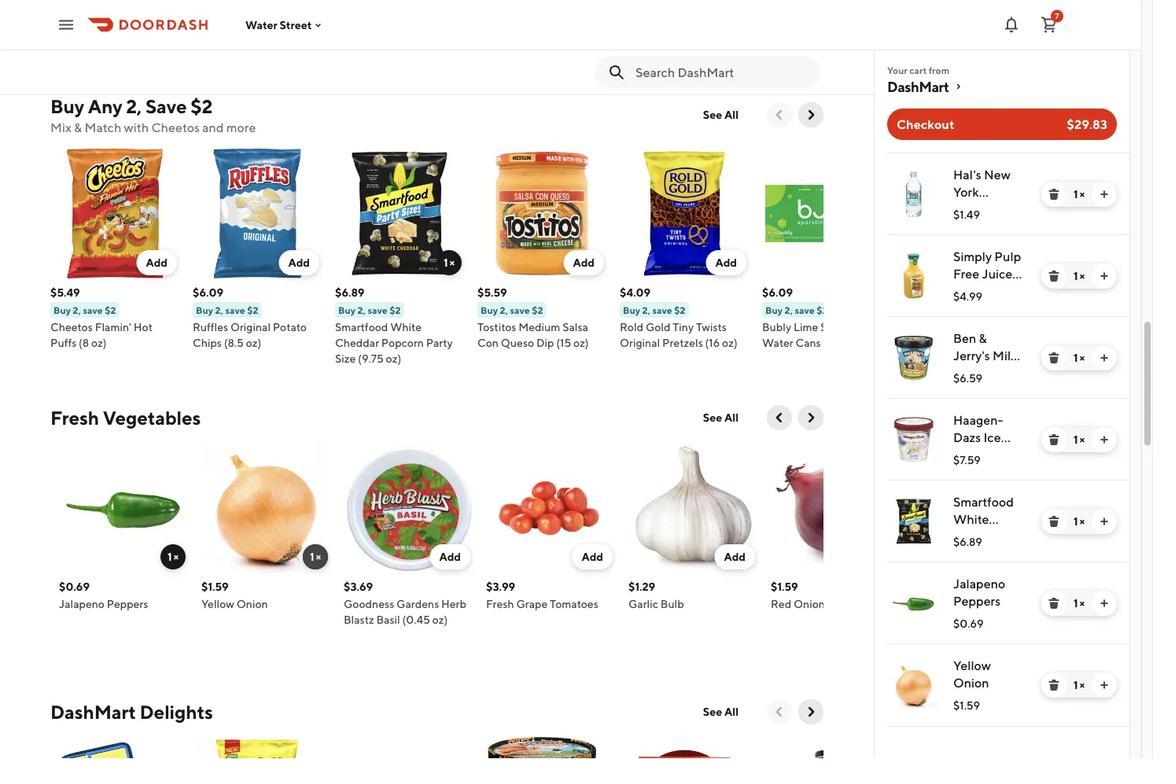 Task type: locate. For each thing, give the bounding box(es) containing it.
2 see all from the top
[[703, 412, 739, 424]]

1 vertical spatial fresh
[[487, 598, 515, 611]]

2, up tostitos
[[500, 305, 508, 316]]

0 horizontal spatial fresh
[[50, 407, 99, 429]]

buy inside $6.09 buy 2, save $2 bubly lime sparkling water cans (12 oz x 8 ct)
[[766, 305, 783, 316]]

save inside "$6.09 buy 2, save $2 ruffles original potato chips (8.5 oz)"
[[225, 305, 245, 316]]

1 × for $6.89
[[1074, 515, 1085, 528]]

$6.09 up bubly
[[762, 286, 793, 299]]

$1.29 garlic bulb
[[629, 581, 685, 611]]

(15
[[556, 337, 571, 350]]

buy down $5.59
[[481, 305, 498, 316]]

oz) right (8
[[91, 337, 107, 350]]

3 remove item from cart image from the top
[[1048, 352, 1061, 364]]

2 next button of carousel image from the top
[[803, 410, 819, 426]]

2, inside $4.09 buy 2, save $2 rold gold tiny twists original pretzels (16 oz)
[[642, 305, 651, 316]]

previous button of carousel image for vegetables
[[772, 410, 788, 426]]

3 save from the left
[[368, 305, 388, 316]]

2 see all link from the top
[[694, 406, 748, 431]]

fresh inside $3.99 fresh grape tomatoes
[[487, 598, 515, 611]]

2, up the ruffles
[[215, 305, 223, 316]]

1 vertical spatial yellow
[[954, 658, 991, 673]]

buy down $5.49
[[54, 305, 71, 316]]

original up (8.5
[[230, 321, 271, 334]]

1 vertical spatial add one to cart image
[[1098, 597, 1111, 610]]

water down bubly
[[762, 337, 794, 350]]

oz)
[[954, 301, 971, 316], [91, 337, 107, 350], [246, 337, 261, 350], [574, 337, 589, 350], [722, 337, 738, 350], [386, 352, 401, 365], [433, 614, 448, 627]]

0 horizontal spatial peppers
[[107, 598, 149, 611]]

0 vertical spatial $6.89
[[335, 286, 365, 299]]

herb
[[442, 598, 467, 611]]

1 horizontal spatial original
[[620, 337, 660, 350]]

2 previous button of carousel image from the top
[[772, 410, 788, 426]]

0 vertical spatial fresh
[[50, 407, 99, 429]]

blastz
[[344, 614, 375, 627]]

oz) down herb
[[433, 614, 448, 627]]

3 previous button of carousel image from the top
[[772, 705, 788, 720]]

1 all from the top
[[725, 109, 739, 122]]

simply pulp free juice orange (52 oz)
[[954, 249, 1021, 316]]

potato
[[273, 321, 307, 334]]

save inside '$6.89 buy 2, save $2 smartfood white cheddar popcorn party size (9.75 oz)'
[[368, 305, 388, 316]]

any
[[88, 95, 122, 118]]

buy for bubly
[[766, 305, 783, 316]]

1 horizontal spatial yellow
[[954, 658, 991, 673]]

$4.99
[[954, 290, 983, 303]]

0 vertical spatial see all
[[703, 109, 739, 122]]

2, inside $6.09 buy 2, save $2 bubly lime sparkling water cans (12 oz x 8 ct)
[[785, 305, 793, 316]]

1 vertical spatial jalapeno peppers image
[[891, 580, 938, 627]]

2 horizontal spatial onion
[[954, 675, 990, 690]]

previous button of carousel image
[[772, 107, 788, 123], [772, 410, 788, 426], [772, 705, 788, 720]]

2, for $5.49 buy 2, save $2 cheetos flamin' hot puffs (8 oz)
[[73, 305, 81, 316]]

0 horizontal spatial dashmart
[[50, 701, 136, 723]]

1 vertical spatial cheetos
[[50, 321, 93, 334]]

save inside $6.09 buy 2, save $2 bubly lime sparkling water cans (12 oz x 8 ct)
[[795, 305, 815, 316]]

(12
[[823, 337, 838, 350]]

4 add one to cart image from the top
[[1098, 434, 1111, 446]]

2 add one to cart image from the top
[[1098, 270, 1111, 282]]

1 × for $7.59
[[1074, 433, 1085, 446]]

1 horizontal spatial onion
[[794, 598, 826, 611]]

2, inside buy any 2, save $2 mix & match with cheetos and more
[[126, 95, 142, 118]]

save up gold
[[653, 305, 672, 316]]

all
[[725, 109, 739, 122], [725, 412, 739, 424], [725, 706, 739, 719]]

save for white
[[368, 305, 388, 316]]

1 vertical spatial jalapeno
[[59, 598, 105, 611]]

jalapeno
[[954, 576, 1006, 591], [59, 598, 105, 611]]

onion inside $1.59 red onion
[[794, 598, 826, 611]]

1
[[1074, 188, 1078, 201], [444, 257, 448, 269], [1074, 269, 1078, 282], [1074, 351, 1078, 364], [1074, 433, 1078, 446], [1074, 515, 1078, 528], [168, 551, 172, 564], [310, 551, 314, 564], [1074, 597, 1078, 610], [1074, 679, 1078, 692]]

jalapeno peppers
[[954, 576, 1006, 609]]

$1.59 inside $1.59 red onion
[[771, 581, 799, 594]]

0 horizontal spatial yellow
[[202, 598, 235, 611]]

salsa
[[563, 321, 588, 334]]

orange
[[954, 284, 997, 299]]

buy up mix
[[50, 95, 84, 118]]

tostitos medium salsa con queso dip (15 oz) image
[[478, 149, 607, 279]]

0 vertical spatial jalapeno
[[954, 576, 1006, 591]]

add for $5.59
[[573, 257, 595, 269]]

next button of carousel image
[[803, 107, 819, 123], [803, 410, 819, 426]]

buy inside buy any 2, save $2 mix & match with cheetos and more
[[50, 95, 84, 118]]

1 ×
[[1074, 188, 1085, 201], [444, 257, 455, 269], [1074, 269, 1085, 282], [1074, 351, 1085, 364], [1074, 433, 1085, 446], [1074, 515, 1085, 528], [168, 551, 179, 564], [310, 551, 321, 564], [1074, 597, 1085, 610], [1074, 679, 1085, 692]]

2, inside '$6.89 buy 2, save $2 smartfood white cheddar popcorn party size (9.75 oz)'
[[358, 305, 366, 316]]

0 horizontal spatial jalapeno peppers image
[[59, 443, 189, 573]]

2, inside "$6.09 buy 2, save $2 ruffles original potato chips (8.5 oz)"
[[215, 305, 223, 316]]

1 horizontal spatial jalapeno
[[954, 576, 1006, 591]]

$2
[[191, 95, 213, 118], [105, 305, 116, 316], [247, 305, 259, 316], [390, 305, 401, 316], [532, 305, 543, 316], [674, 305, 686, 316], [817, 305, 828, 316]]

$4.09 buy 2, save $2 rold gold tiny twists original pretzels (16 oz)
[[620, 286, 738, 350]]

con
[[478, 337, 499, 350]]

2 see from the top
[[703, 412, 722, 424]]

1 horizontal spatial smartfood white cheddar popcorn party size (9.75 oz) image
[[891, 498, 938, 545]]

1 vertical spatial $0.69
[[954, 617, 984, 630]]

1 horizontal spatial $1.59
[[771, 581, 799, 594]]

3 see from the top
[[703, 706, 722, 719]]

remove item from cart image for $6.59
[[1048, 352, 1061, 364]]

0 vertical spatial next button of carousel image
[[803, 107, 819, 123]]

× for $0.69
[[1080, 597, 1085, 610]]

jalapeno peppers image
[[59, 443, 189, 573], [891, 580, 938, 627]]

1 horizontal spatial $6.09
[[762, 286, 793, 299]]

3 all from the top
[[725, 706, 739, 719]]

buy inside $4.09 buy 2, save $2 rold gold tiny twists original pretzels (16 oz)
[[623, 305, 641, 316]]

0 vertical spatial all
[[725, 109, 739, 122]]

1 horizontal spatial peppers
[[954, 594, 1001, 609]]

save
[[145, 95, 187, 118]]

hot
[[134, 321, 153, 334]]

all for dashmart delights
[[725, 706, 739, 719]]

1 horizontal spatial dashmart
[[888, 78, 949, 95]]

$2 inside $6.09 buy 2, save $2 bubly lime sparkling water cans (12 oz x 8 ct)
[[817, 305, 828, 316]]

3 see all link from the top
[[694, 700, 748, 725]]

original inside "$6.09 buy 2, save $2 ruffles original potato chips (8.5 oz)"
[[230, 321, 271, 334]]

2, down $5.49
[[73, 305, 81, 316]]

oz) down "popcorn"
[[386, 352, 401, 365]]

2 remove item from cart image from the top
[[1048, 270, 1061, 282]]

(8
[[79, 337, 89, 350]]

oz
[[840, 337, 851, 350]]

remove item from cart image
[[1048, 188, 1061, 201], [1048, 270, 1061, 282], [1048, 352, 1061, 364], [1048, 515, 1061, 528], [1048, 679, 1061, 692]]

next button of carousel image for $1.59
[[803, 410, 819, 426]]

$2 inside '$5.59 buy 2, save $2 tostitos medium salsa con queso dip (15 oz)'
[[532, 305, 543, 316]]

3 add one to cart image from the top
[[1098, 352, 1111, 364]]

0 vertical spatial remove item from cart image
[[1048, 434, 1061, 446]]

save up medium at the left of the page
[[510, 305, 530, 316]]

0 horizontal spatial $6.09
[[193, 286, 224, 299]]

see all for dashmart delights
[[703, 706, 739, 719]]

0 vertical spatial $0.69
[[59, 581, 90, 594]]

save up lime
[[795, 305, 815, 316]]

2, inside $5.49 buy 2, save $2 cheetos flamin' hot puffs (8 oz)
[[73, 305, 81, 316]]

$6.89 inside "list"
[[954, 535, 982, 548]]

peppers inside the jalapeno peppers
[[954, 594, 1001, 609]]

remove item from cart image for $7.59
[[1048, 434, 1061, 446]]

cheetos
[[151, 120, 200, 135], [50, 321, 93, 334]]

1 horizontal spatial $6.89
[[954, 535, 982, 548]]

2 save from the left
[[225, 305, 245, 316]]

see all link
[[694, 103, 748, 128], [694, 406, 748, 431], [694, 700, 748, 725]]

1 add one to cart image from the top
[[1098, 515, 1111, 528]]

0 vertical spatial original
[[230, 321, 271, 334]]

2, up bubly
[[785, 305, 793, 316]]

checkout
[[897, 117, 955, 132]]

2, down $4.09
[[642, 305, 651, 316]]

× for $6.59
[[1080, 351, 1085, 364]]

buy any 2, save $2 mix & match with cheetos and more
[[50, 95, 256, 135]]

cheetos inside $5.49 buy 2, save $2 cheetos flamin' hot puffs (8 oz)
[[50, 321, 93, 334]]

add for $5.49
[[146, 257, 168, 269]]

$6.09 for bubly
[[762, 286, 793, 299]]

1 × for $6.59
[[1074, 351, 1085, 364]]

buy inside '$6.89 buy 2, save $2 smartfood white cheddar popcorn party size (9.75 oz)'
[[338, 305, 356, 316]]

sparkling
[[821, 321, 868, 334]]

(16
[[705, 337, 720, 350]]

$2 inside $4.09 buy 2, save $2 rold gold tiny twists original pretzels (16 oz)
[[674, 305, 686, 316]]

× for $1.59
[[1080, 679, 1085, 692]]

oz) right (8.5
[[246, 337, 261, 350]]

$0.69 for $0.69
[[954, 617, 984, 630]]

6 save from the left
[[795, 305, 815, 316]]

2 vertical spatial all
[[725, 706, 739, 719]]

1 horizontal spatial yellow onion image
[[891, 662, 938, 709]]

1 × for $4.99
[[1074, 269, 1085, 282]]

1 add one to cart image from the top
[[1098, 188, 1111, 201]]

original inside $4.09 buy 2, save $2 rold gold tiny twists original pretzels (16 oz)
[[620, 337, 660, 350]]

1 × for $1.49
[[1074, 188, 1085, 201]]

peppers inside $0.69 jalapeno peppers
[[107, 598, 149, 611]]

$6.09 up the ruffles
[[193, 286, 224, 299]]

cheetos inside buy any 2, save $2 mix & match with cheetos and more
[[151, 120, 200, 135]]

1 next button of carousel image from the top
[[803, 107, 819, 123]]

fresh vegetables
[[50, 407, 201, 429]]

0 vertical spatial water
[[245, 18, 277, 31]]

cheetos down save
[[151, 120, 200, 135]]

1 horizontal spatial cheetos
[[151, 120, 200, 135]]

1 × for $0.69
[[1074, 597, 1085, 610]]

add one to cart image
[[1098, 188, 1111, 201], [1098, 270, 1111, 282], [1098, 352, 1111, 364], [1098, 434, 1111, 446]]

save inside $5.49 buy 2, save $2 cheetos flamin' hot puffs (8 oz)
[[83, 305, 103, 316]]

dip
[[537, 337, 554, 350]]

$6.89 for $6.89
[[954, 535, 982, 548]]

1 horizontal spatial fresh
[[487, 598, 515, 611]]

buy inside '$5.59 buy 2, save $2 tostitos medium salsa con queso dip (15 oz)'
[[481, 305, 498, 316]]

your cart from
[[888, 65, 950, 76]]

2 vertical spatial see all link
[[694, 700, 748, 725]]

garlic
[[629, 598, 659, 611]]

fresh inside fresh vegetables "link"
[[50, 407, 99, 429]]

2 horizontal spatial $1.59
[[954, 699, 980, 712]]

save for medium
[[510, 305, 530, 316]]

see all
[[703, 109, 739, 122], [703, 412, 739, 424], [703, 706, 739, 719]]

0 horizontal spatial jalapeno
[[59, 598, 105, 611]]

1 vertical spatial original
[[620, 337, 660, 350]]

yellow
[[202, 598, 235, 611], [954, 658, 991, 673]]

1 for $7.59
[[1074, 433, 1078, 446]]

8
[[861, 337, 868, 350]]

buy up the ruffles
[[196, 305, 213, 316]]

4 save from the left
[[510, 305, 530, 316]]

3 add one to cart image from the top
[[1098, 679, 1111, 692]]

$2 inside buy any 2, save $2 mix & match with cheetos and more
[[191, 95, 213, 118]]

1 for $6.59
[[1074, 351, 1078, 364]]

2 remove item from cart image from the top
[[1048, 597, 1061, 610]]

original
[[230, 321, 271, 334], [620, 337, 660, 350]]

0 horizontal spatial $0.69
[[59, 581, 90, 594]]

yellow inside "list"
[[954, 658, 991, 673]]

1 horizontal spatial water
[[762, 337, 794, 350]]

$0.69 jalapeno peppers
[[59, 581, 149, 611]]

1 horizontal spatial $0.69
[[954, 617, 984, 630]]

2 $6.09 from the left
[[762, 286, 793, 299]]

0 horizontal spatial smartfood white cheddar popcorn party size (9.75 oz) image
[[335, 149, 465, 279]]

$6.59
[[954, 372, 983, 385]]

remove item from cart image for $6.89
[[1048, 515, 1061, 528]]

onion
[[237, 598, 268, 611], [794, 598, 826, 611], [954, 675, 990, 690]]

2 add one to cart image from the top
[[1098, 597, 1111, 610]]

ct)
[[870, 337, 884, 350]]

chips
[[193, 337, 222, 350]]

0 vertical spatial yellow onion image
[[202, 443, 332, 573]]

$2 inside $5.49 buy 2, save $2 cheetos flamin' hot puffs (8 oz)
[[105, 305, 116, 316]]

save up smartfood
[[368, 305, 388, 316]]

1 remove item from cart image from the top
[[1048, 188, 1061, 201]]

cheddar
[[335, 337, 379, 350]]

1 vertical spatial yellow onion image
[[891, 662, 938, 709]]

1 vertical spatial water
[[762, 337, 794, 350]]

1 save from the left
[[83, 305, 103, 316]]

smartfood white cheddar popcorn party size (9.75 oz) image
[[335, 149, 465, 279], [891, 498, 938, 545]]

5 save from the left
[[653, 305, 672, 316]]

2, inside '$5.59 buy 2, save $2 tostitos medium salsa con queso dip (15 oz)'
[[500, 305, 508, 316]]

× for $6.89
[[1080, 515, 1085, 528]]

1 vertical spatial see all
[[703, 412, 739, 424]]

0 vertical spatial dashmart
[[888, 78, 949, 95]]

4 remove item from cart image from the top
[[1048, 515, 1061, 528]]

$6.09 for ruffles
[[193, 286, 224, 299]]

save inside '$5.59 buy 2, save $2 tostitos medium salsa con queso dip (15 oz)'
[[510, 305, 530, 316]]

1 vertical spatial remove item from cart image
[[1048, 597, 1061, 610]]

oz) down "orange"
[[954, 301, 971, 316]]

$1.59 inside $1.59 yellow onion
[[202, 581, 229, 594]]

save
[[83, 305, 103, 316], [225, 305, 245, 316], [368, 305, 388, 316], [510, 305, 530, 316], [653, 305, 672, 316], [795, 305, 815, 316]]

× for $1.49
[[1080, 188, 1085, 201]]

2 vertical spatial previous button of carousel image
[[772, 705, 788, 720]]

0 horizontal spatial cheetos
[[50, 321, 93, 334]]

save for gold
[[653, 305, 672, 316]]

0 horizontal spatial original
[[230, 321, 271, 334]]

5 remove item from cart image from the top
[[1048, 679, 1061, 692]]

0 vertical spatial see all link
[[694, 103, 748, 128]]

yellow onion image
[[202, 443, 332, 573], [891, 662, 938, 709]]

water left street
[[245, 18, 277, 31]]

buy for tostitos
[[481, 305, 498, 316]]

fresh down (8
[[50, 407, 99, 429]]

0 vertical spatial cheetos
[[151, 120, 200, 135]]

$6.89 up the jalapeno peppers at the bottom right
[[954, 535, 982, 548]]

$2 for buy any 2, save $2 mix & match with cheetos and more
[[191, 95, 213, 118]]

cheetos up puffs
[[50, 321, 93, 334]]

$6.89 up smartfood
[[335, 286, 365, 299]]

fresh vegetables link
[[50, 406, 201, 431]]

$2 inside "$6.09 buy 2, save $2 ruffles original potato chips (8.5 oz)"
[[247, 305, 259, 316]]

0 vertical spatial add one to cart image
[[1098, 515, 1111, 528]]

dashmart
[[888, 78, 949, 95], [50, 701, 136, 723]]

1 for $6.89
[[1074, 515, 1078, 528]]

party
[[426, 337, 453, 350]]

1 remove item from cart image from the top
[[1048, 434, 1061, 446]]

1 vertical spatial all
[[725, 412, 739, 424]]

fresh down $3.99
[[487, 598, 515, 611]]

remove item from cart image for $1.59
[[1048, 679, 1061, 692]]

2 vertical spatial see all
[[703, 706, 739, 719]]

2, for $5.59 buy 2, save $2 tostitos medium salsa con queso dip (15 oz)
[[500, 305, 508, 316]]

2, up with
[[126, 95, 142, 118]]

2, up smartfood
[[358, 305, 366, 316]]

buy up rold
[[623, 305, 641, 316]]

save inside $4.09 buy 2, save $2 rold gold tiny twists original pretzels (16 oz)
[[653, 305, 672, 316]]

$6.09 inside "$6.09 buy 2, save $2 ruffles original potato chips (8.5 oz)"
[[193, 286, 224, 299]]

original down rold
[[620, 337, 660, 350]]

0 horizontal spatial $6.89
[[335, 286, 365, 299]]

$1.29
[[629, 581, 656, 594]]

tostitos
[[478, 321, 516, 334]]

2 vertical spatial see
[[703, 706, 722, 719]]

$2 for $6.89 buy 2, save $2 smartfood white cheddar popcorn party size (9.75 oz)
[[390, 305, 401, 316]]

list
[[875, 153, 1130, 727]]

1 $6.09 from the left
[[193, 286, 224, 299]]

$6.89
[[335, 286, 365, 299], [954, 535, 982, 548]]

2, for buy any 2, save $2 mix & match with cheetos and more
[[126, 95, 142, 118]]

(8.5
[[224, 337, 244, 350]]

save for original
[[225, 305, 245, 316]]

grape
[[517, 598, 548, 611]]

buy up smartfood
[[338, 305, 356, 316]]

rold
[[620, 321, 644, 334]]

puffs
[[50, 337, 77, 350]]

add for $1.29
[[725, 551, 746, 564]]

buy up bubly
[[766, 305, 783, 316]]

fresh grape tomatoes image
[[487, 443, 616, 573]]

save up the ruffles
[[225, 305, 245, 316]]

buy inside "$6.09 buy 2, save $2 ruffles original potato chips (8.5 oz)"
[[196, 305, 213, 316]]

$1.59 for red
[[771, 581, 799, 594]]

1 vertical spatial previous button of carousel image
[[772, 410, 788, 426]]

0 vertical spatial yellow
[[202, 598, 235, 611]]

1 vertical spatial see
[[703, 412, 722, 424]]

$5.49 buy 2, save $2 cheetos flamin' hot puffs (8 oz)
[[50, 286, 153, 350]]

0 horizontal spatial water
[[245, 18, 277, 31]]

0 vertical spatial previous button of carousel image
[[772, 107, 788, 123]]

1 vertical spatial dashmart
[[50, 701, 136, 723]]

1 vertical spatial see all link
[[694, 406, 748, 431]]

$6.09 inside $6.09 buy 2, save $2 bubly lime sparkling water cans (12 oz x 8 ct)
[[762, 286, 793, 299]]

$6.09 buy 2, save $2 ruffles original potato chips (8.5 oz)
[[193, 286, 307, 350]]

$0.69 inside "list"
[[954, 617, 984, 630]]

hal's new york original sparkling seltzer water bottle (20 oz) image
[[891, 171, 938, 218]]

buy inside $5.49 buy 2, save $2 cheetos flamin' hot puffs (8 oz)
[[54, 305, 71, 316]]

2 vertical spatial add one to cart image
[[1098, 679, 1111, 692]]

add one to cart image
[[1098, 515, 1111, 528], [1098, 597, 1111, 610], [1098, 679, 1111, 692]]

buy for smartfood
[[338, 305, 356, 316]]

0 horizontal spatial $1.59
[[202, 581, 229, 594]]

0 vertical spatial see
[[703, 109, 722, 122]]

7
[[1055, 11, 1060, 20]]

onion inside $1.59 yellow onion
[[237, 598, 268, 611]]

1 vertical spatial next button of carousel image
[[803, 410, 819, 426]]

buy for ruffles
[[196, 305, 213, 316]]

rold gold tiny twists original pretzels (16 oz) image
[[620, 149, 750, 279]]

1 vertical spatial $6.89
[[954, 535, 982, 548]]

oz) inside simply pulp free juice orange (52 oz)
[[954, 301, 971, 316]]

3 see all from the top
[[703, 706, 739, 719]]

oz) inside '$5.59 buy 2, save $2 tostitos medium salsa con queso dip (15 oz)'
[[574, 337, 589, 350]]

$6.89 inside '$6.89 buy 2, save $2 smartfood white cheddar popcorn party size (9.75 oz)'
[[335, 286, 365, 299]]

0 vertical spatial smartfood white cheddar popcorn party size (9.75 oz) image
[[335, 149, 465, 279]]

remove item from cart image
[[1048, 434, 1061, 446], [1048, 597, 1061, 610]]

oz) right (16
[[722, 337, 738, 350]]

$2 for $4.09 buy 2, save $2 rold gold tiny twists original pretzels (16 oz)
[[674, 305, 686, 316]]

$2 inside '$6.89 buy 2, save $2 smartfood white cheddar popcorn party size (9.75 oz)'
[[390, 305, 401, 316]]

Search DashMart search field
[[636, 64, 808, 81]]

oz) down salsa
[[574, 337, 589, 350]]

dashmart for dashmart delights
[[50, 701, 136, 723]]

see all for fresh vegetables
[[703, 412, 739, 424]]

save up flamin'
[[83, 305, 103, 316]]

add button
[[136, 251, 177, 276], [136, 251, 177, 276], [279, 251, 319, 276], [279, 251, 319, 276], [564, 251, 604, 276], [564, 251, 604, 276], [706, 251, 747, 276], [706, 251, 747, 276], [430, 545, 471, 570], [430, 545, 471, 570], [573, 545, 613, 570], [573, 545, 613, 570], [715, 545, 756, 570], [715, 545, 756, 570]]

dashmart for dashmart
[[888, 78, 949, 95]]

from
[[929, 65, 950, 76]]

$0.69 inside $0.69 jalapeno peppers
[[59, 581, 90, 594]]

see all link for vegetables
[[694, 406, 748, 431]]

2 all from the top
[[725, 412, 739, 424]]

0 horizontal spatial onion
[[237, 598, 268, 611]]



Task type: vqa. For each thing, say whether or not it's contained in the screenshot.
Ben & Jerry's Milk & Cookies Ice Cream (16 oz) image at the right of page
yes



Task type: describe. For each thing, give the bounding box(es) containing it.
yellow onion
[[954, 658, 991, 690]]

$5.49
[[50, 286, 80, 299]]

goodness
[[344, 598, 395, 611]]

street
[[280, 18, 312, 31]]

add for $3.69
[[440, 551, 461, 564]]

oz) inside $3.69 goodness gardens herb blastz basil (0.45 oz)
[[433, 614, 448, 627]]

dashmart delights
[[50, 701, 213, 723]]

$1.49
[[954, 208, 980, 221]]

jalapeno inside "list"
[[954, 576, 1006, 591]]

more
[[226, 120, 256, 135]]

match
[[85, 120, 121, 135]]

oz) inside '$6.89 buy 2, save $2 smartfood white cheddar popcorn party size (9.75 oz)'
[[386, 352, 401, 365]]

1 for $0.69
[[1074, 597, 1078, 610]]

water inside $6.09 buy 2, save $2 bubly lime sparkling water cans (12 oz x 8 ct)
[[762, 337, 794, 350]]

remove item from cart image for $1.49
[[1048, 188, 1061, 201]]

with
[[124, 120, 149, 135]]

add one to cart image for $4.99
[[1098, 270, 1111, 282]]

red
[[771, 598, 792, 611]]

1 for $1.59
[[1074, 679, 1078, 692]]

garlic bulb image
[[629, 443, 759, 573]]

twists
[[696, 321, 727, 334]]

see for dashmart delights
[[703, 706, 722, 719]]

save for flamin'
[[83, 305, 103, 316]]

7 items, open order cart image
[[1040, 15, 1059, 34]]

$1.59 for yellow
[[202, 581, 229, 594]]

$0.69 for $0.69 jalapeno peppers
[[59, 581, 90, 594]]

white
[[390, 321, 422, 334]]

$1.59 yellow onion
[[202, 581, 268, 611]]

× for $4.99
[[1080, 269, 1085, 282]]

oz) inside "$6.09 buy 2, save $2 ruffles original potato chips (8.5 oz)"
[[246, 337, 261, 350]]

1 horizontal spatial jalapeno peppers image
[[891, 580, 938, 627]]

$7.59
[[954, 454, 981, 467]]

dashmart delights link
[[50, 700, 213, 725]]

your
[[888, 65, 908, 76]]

1 for $4.99
[[1074, 269, 1078, 282]]

lime
[[794, 321, 819, 334]]

next button of carousel image
[[803, 705, 819, 720]]

$6.89 for $6.89 buy 2, save $2 smartfood white cheddar popcorn party size (9.75 oz)
[[335, 286, 365, 299]]

1 see all link from the top
[[694, 103, 748, 128]]

see all link for delights
[[694, 700, 748, 725]]

$1.59 red onion
[[771, 581, 826, 611]]

save for lime
[[795, 305, 815, 316]]

$3.99
[[487, 581, 516, 594]]

1 vertical spatial smartfood white cheddar popcorn party size (9.75 oz) image
[[891, 498, 938, 545]]

cart
[[910, 65, 927, 76]]

add one to cart image for $7.59
[[1098, 434, 1111, 446]]

$3.69
[[344, 581, 373, 594]]

popcorn
[[382, 337, 424, 350]]

tomatoes
[[550, 598, 599, 611]]

add one to cart image for $6.59
[[1098, 352, 1111, 364]]

remove item from cart image for $0.69
[[1048, 597, 1061, 610]]

open menu image
[[57, 15, 76, 34]]

jalapeno inside $0.69 jalapeno peppers
[[59, 598, 105, 611]]

$5.59 buy 2, save $2 tostitos medium salsa con queso dip (15 oz)
[[478, 286, 589, 350]]

$6.09 buy 2, save $2 bubly lime sparkling water cans (12 oz x 8 ct)
[[762, 286, 884, 350]]

2, for $4.09 buy 2, save $2 rold gold tiny twists original pretzels (16 oz)
[[642, 305, 651, 316]]

water street button
[[245, 18, 324, 31]]

water street
[[245, 18, 312, 31]]

$5.59
[[478, 286, 507, 299]]

ruffles
[[193, 321, 228, 334]]

buy for cheetos
[[54, 305, 71, 316]]

add one to cart image for $1.49
[[1098, 188, 1111, 201]]

basil
[[377, 614, 401, 627]]

$6.89 buy 2, save $2 smartfood white cheddar popcorn party size (9.75 oz)
[[335, 286, 453, 365]]

flamin'
[[95, 321, 131, 334]]

$1.59 inside "list"
[[954, 699, 980, 712]]

1 × for $1.59
[[1074, 679, 1085, 692]]

buy for rold
[[623, 305, 641, 316]]

× for $7.59
[[1080, 433, 1085, 446]]

(9.75
[[358, 352, 384, 365]]

tiny
[[673, 321, 694, 334]]

&
[[74, 120, 82, 135]]

ben & jerry's milk & cookies ice cream (16 oz) image
[[891, 334, 938, 382]]

onion for $1.59 yellow onion
[[237, 598, 268, 611]]

vegetables
[[103, 407, 201, 429]]

delights
[[140, 701, 213, 723]]

1 see all from the top
[[703, 109, 739, 122]]

add one to cart image for yellow
[[1098, 679, 1111, 692]]

(52
[[1000, 284, 1019, 299]]

all for fresh vegetables
[[725, 412, 739, 424]]

list containing simply pulp free juice orange (52 oz)
[[875, 153, 1130, 727]]

2, for $6.09 buy 2, save $2 bubly lime sparkling water cans (12 oz x 8 ct)
[[785, 305, 793, 316]]

$29.83
[[1067, 117, 1108, 132]]

add one to cart image for jalapeno
[[1098, 597, 1111, 610]]

1 see from the top
[[703, 109, 722, 122]]

$3.99 fresh grape tomatoes
[[487, 581, 599, 611]]

medium
[[519, 321, 560, 334]]

cans
[[796, 337, 821, 350]]

queso
[[501, 337, 534, 350]]

yellow inside $1.59 yellow onion
[[202, 598, 235, 611]]

add for $3.99
[[582, 551, 604, 564]]

previous button of carousel image for delights
[[772, 705, 788, 720]]

$2 for $5.59 buy 2, save $2 tostitos medium salsa con queso dip (15 oz)
[[532, 305, 543, 316]]

notification bell image
[[1002, 15, 1021, 34]]

1 previous button of carousel image from the top
[[772, 107, 788, 123]]

gardens
[[397, 598, 440, 611]]

cheetos flamin' hot puffs (8 oz) image
[[50, 149, 180, 279]]

pretzels
[[662, 337, 703, 350]]

dashmart link
[[888, 77, 1117, 96]]

size
[[335, 352, 356, 365]]

0 vertical spatial jalapeno peppers image
[[59, 443, 189, 573]]

pulp
[[995, 249, 1021, 264]]

haagen-dazs ice cream vanilla (14 oz) image
[[891, 416, 938, 463]]

add for $6.09
[[288, 257, 310, 269]]

see for fresh vegetables
[[703, 412, 722, 424]]

$2 for $5.49 buy 2, save $2 cheetos flamin' hot puffs (8 oz)
[[105, 305, 116, 316]]

gold
[[646, 321, 671, 334]]

2, for $6.89 buy 2, save $2 smartfood white cheddar popcorn party size (9.75 oz)
[[358, 305, 366, 316]]

bulb
[[661, 598, 685, 611]]

0 horizontal spatial yellow onion image
[[202, 443, 332, 573]]

simply pulp free juice orange (52 oz) image
[[891, 253, 938, 300]]

7 button
[[1034, 9, 1065, 41]]

remove item from cart image for $4.99
[[1048, 270, 1061, 282]]

goodness gardens herb blastz basil (0.45 oz) image
[[344, 443, 474, 573]]

ruffles original potato chips (8.5 oz) image
[[193, 149, 323, 279]]

next button of carousel image for $6.09
[[803, 107, 819, 123]]

free
[[954, 266, 980, 281]]

simply
[[954, 249, 992, 264]]

(0.45
[[403, 614, 431, 627]]

$2 for $6.09 buy 2, save $2 ruffles original potato chips (8.5 oz)
[[247, 305, 259, 316]]

2, for $6.09 buy 2, save $2 ruffles original potato chips (8.5 oz)
[[215, 305, 223, 316]]

$4.09
[[620, 286, 651, 299]]

add for $4.09
[[716, 257, 737, 269]]

$3.69 goodness gardens herb blastz basil (0.45 oz)
[[344, 581, 467, 627]]

onion inside yellow onion
[[954, 675, 990, 690]]

$2 for $6.09 buy 2, save $2 bubly lime sparkling water cans (12 oz x 8 ct)
[[817, 305, 828, 316]]

mix
[[50, 120, 72, 135]]

oz) inside $5.49 buy 2, save $2 cheetos flamin' hot puffs (8 oz)
[[91, 337, 107, 350]]

onion for $1.59 red onion
[[794, 598, 826, 611]]

smartfood
[[335, 321, 388, 334]]

oz) inside $4.09 buy 2, save $2 rold gold tiny twists original pretzels (16 oz)
[[722, 337, 738, 350]]

1 for $1.49
[[1074, 188, 1078, 201]]

x
[[854, 337, 859, 350]]



